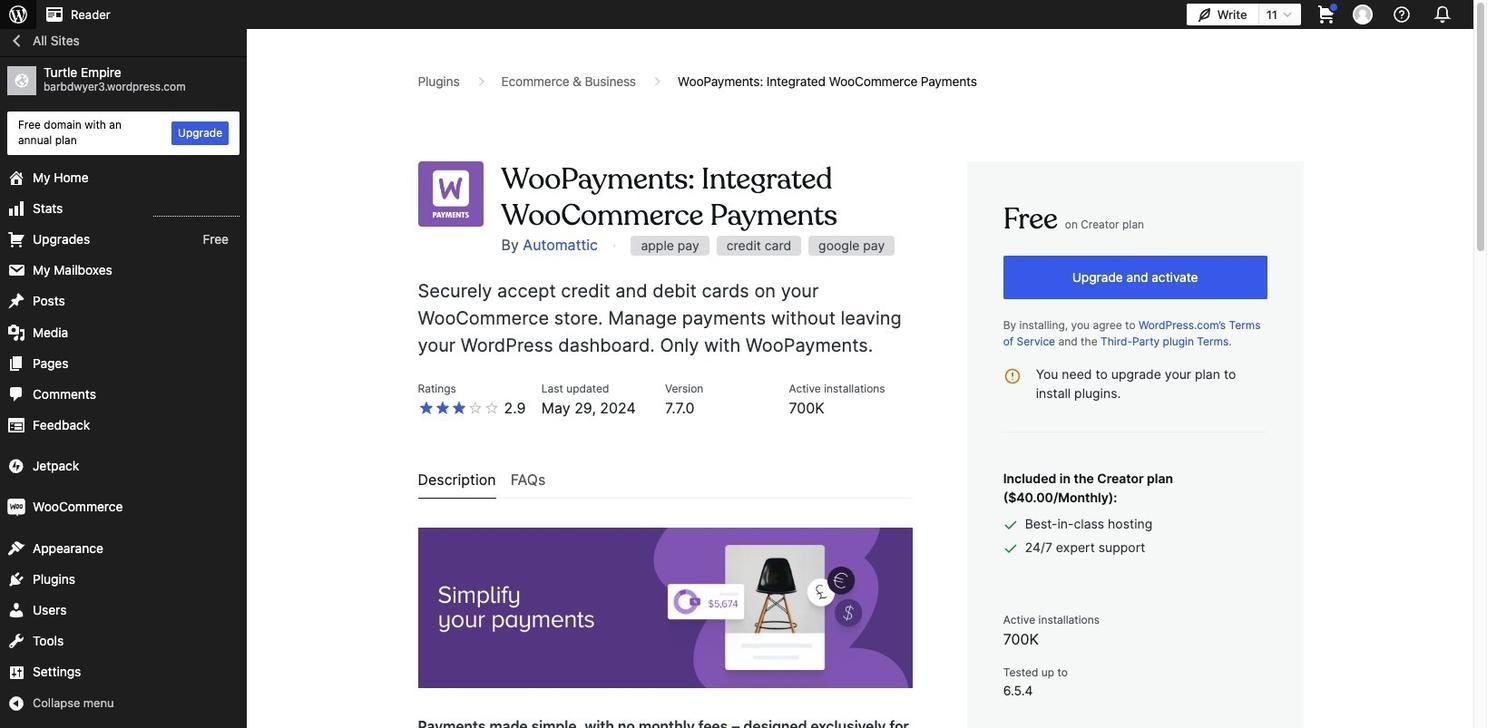 Task type: describe. For each thing, give the bounding box(es) containing it.
my shopping cart image
[[1316, 4, 1338, 25]]

highest hourly views 0 image
[[153, 205, 240, 217]]

2 img image from the top
[[7, 499, 25, 517]]

plugin icon image
[[418, 162, 483, 227]]

my profile image
[[1354, 5, 1373, 25]]

help image
[[1392, 4, 1413, 25]]



Task type: locate. For each thing, give the bounding box(es) containing it.
0 vertical spatial img image
[[7, 458, 25, 476]]

menu
[[418, 465, 913, 499]]

1 img image from the top
[[7, 458, 25, 476]]

1 vertical spatial img image
[[7, 499, 25, 517]]

manage your notifications image
[[1431, 2, 1456, 27]]

main content
[[389, 51, 1333, 729]]

woopayments: integrated woocommerce payments image
[[418, 528, 913, 689]]

manage your sites image
[[7, 4, 29, 25]]

img image
[[7, 458, 25, 476], [7, 499, 25, 517]]



Task type: vqa. For each thing, say whether or not it's contained in the screenshot.
the manage your notifications image
yes



